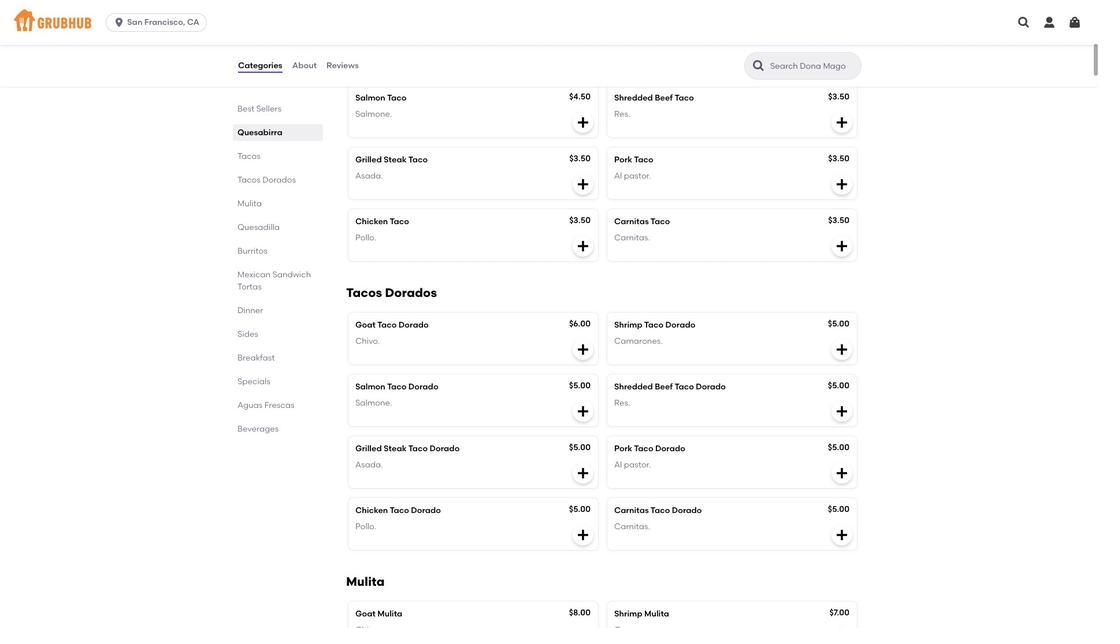 Task type: vqa. For each thing, say whether or not it's contained in the screenshot.
• asian
no



Task type: locate. For each thing, give the bounding box(es) containing it.
1 pollo. from the top
[[356, 233, 376, 243]]

svg image for salmon taco
[[576, 115, 590, 129]]

2 chicken from the top
[[356, 506, 388, 515]]

res. for shredded beef taco
[[614, 109, 630, 119]]

quesabirra
[[238, 128, 282, 138]]

camarones. down shrimp taco
[[614, 47, 663, 57]]

0 vertical spatial al pastor.
[[614, 171, 651, 181]]

0 vertical spatial shredded
[[614, 93, 653, 103]]

0 vertical spatial pollo.
[[356, 233, 376, 243]]

chicken
[[356, 217, 388, 226], [356, 506, 388, 515]]

beef for shredded beef taco
[[655, 93, 673, 103]]

svg image for shrimp taco
[[835, 54, 849, 67]]

1 vertical spatial salmon
[[356, 382, 385, 392]]

salmon
[[356, 93, 385, 103], [356, 382, 385, 392]]

1 pastor. from the top
[[624, 171, 651, 181]]

2 steak from the top
[[384, 444, 407, 454]]

2 carnitas. from the top
[[614, 522, 650, 532]]

chivo. down goat taco
[[356, 47, 380, 57]]

0 vertical spatial shrimp
[[614, 31, 643, 41]]

pastor. for pork taco dorado
[[624, 460, 651, 470]]

0 vertical spatial pork
[[614, 155, 632, 165]]

$5.00 for pork taco dorado
[[828, 443, 850, 452]]

carnitas. down carnitas taco
[[614, 233, 650, 243]]

1 chicken from the top
[[356, 217, 388, 226]]

dorado
[[399, 320, 429, 330], [666, 320, 696, 330], [409, 382, 439, 392], [696, 382, 726, 392], [430, 444, 460, 454], [656, 444, 686, 454], [411, 506, 441, 515], [672, 506, 702, 515]]

tacos down quesabirra
[[238, 151, 261, 161]]

al pastor. down pork taco dorado at the bottom of page
[[614, 460, 651, 470]]

pollo.
[[356, 233, 376, 243], [356, 522, 376, 532]]

0 vertical spatial res.
[[614, 109, 630, 119]]

shredded for shredded beef taco
[[614, 93, 653, 103]]

grilled
[[356, 155, 382, 165], [356, 444, 382, 454]]

1 vertical spatial dorados
[[385, 285, 437, 300]]

carnitas.
[[614, 233, 650, 243], [614, 522, 650, 532]]

asada. down 'grilled steak taco'
[[356, 171, 383, 181]]

taco
[[377, 31, 397, 41], [644, 31, 664, 41], [387, 93, 407, 103], [675, 93, 694, 103], [408, 155, 428, 165], [634, 155, 654, 165], [390, 217, 409, 226], [651, 217, 670, 226], [377, 320, 397, 330], [644, 320, 664, 330], [387, 382, 407, 392], [675, 382, 694, 392], [408, 444, 428, 454], [634, 444, 654, 454], [390, 506, 409, 515], [651, 506, 670, 515]]

pastor.
[[624, 171, 651, 181], [624, 460, 651, 470]]

0 horizontal spatial dorados
[[263, 175, 296, 185]]

steak
[[384, 155, 407, 165], [384, 444, 407, 454]]

mulita
[[238, 199, 262, 209], [346, 574, 385, 589], [378, 609, 403, 619], [645, 609, 669, 619]]

2 pastor. from the top
[[624, 460, 651, 470]]

salmone. down 'salmon taco dorado'
[[356, 398, 392, 408]]

aguas
[[238, 401, 263, 410]]

chicken for chicken taco
[[356, 217, 388, 226]]

pollo. down chicken taco
[[356, 233, 376, 243]]

1 vertical spatial camarones.
[[614, 336, 663, 346]]

2 vertical spatial goat
[[356, 609, 376, 619]]

pollo. down chicken taco dorado
[[356, 522, 376, 532]]

al pastor.
[[614, 171, 651, 181], [614, 460, 651, 470]]

2 res. from the top
[[614, 398, 630, 408]]

shrimp
[[614, 31, 643, 41], [614, 320, 643, 330], [614, 609, 643, 619]]

1 shredded from the top
[[614, 93, 653, 103]]

carnitas. down carnitas taco dorado
[[614, 522, 650, 532]]

1 vertical spatial carnitas.
[[614, 522, 650, 532]]

pastor. for pork taco
[[624, 171, 651, 181]]

1 beef from the top
[[655, 93, 673, 103]]

1 shrimp from the top
[[614, 31, 643, 41]]

1 vertical spatial res.
[[614, 398, 630, 408]]

al down pork taco
[[614, 171, 622, 181]]

shrimp taco
[[614, 31, 664, 41]]

0 vertical spatial salmon
[[356, 93, 385, 103]]

carnitas
[[614, 217, 649, 226], [614, 506, 649, 515]]

tacos up goat taco dorado
[[346, 285, 382, 300]]

2 salmon from the top
[[356, 382, 385, 392]]

salmon taco dorado
[[356, 382, 439, 392]]

1 vertical spatial salmone.
[[356, 398, 392, 408]]

$5.00 for salmon taco dorado
[[569, 381, 591, 391]]

goat taco dorado
[[356, 320, 429, 330]]

0 vertical spatial tacos dorados
[[238, 175, 296, 185]]

svg image for carnitas taco
[[835, 239, 849, 253]]

taco for carnitas taco
[[651, 217, 670, 226]]

1 res. from the top
[[614, 109, 630, 119]]

$3.50 for shredded beef taco
[[828, 92, 850, 102]]

2 grilled from the top
[[356, 444, 382, 454]]

1 vertical spatial shredded
[[614, 382, 653, 392]]

0 vertical spatial beef
[[655, 93, 673, 103]]

1 vertical spatial grilled
[[356, 444, 382, 454]]

2 carnitas from the top
[[614, 506, 649, 515]]

3 shrimp from the top
[[614, 609, 643, 619]]

svg image inside the san francisco, ca button
[[113, 17, 125, 28]]

dorados up goat taco dorado
[[385, 285, 437, 300]]

beverages
[[238, 424, 279, 434]]

al pastor. down pork taco
[[614, 171, 651, 181]]

mexican sandwich tortas
[[238, 270, 311, 292]]

svg image for salmon taco dorado
[[576, 404, 590, 418]]

carnitas for carnitas taco
[[614, 217, 649, 226]]

2 pollo. from the top
[[356, 522, 376, 532]]

camarones.
[[614, 47, 663, 57], [614, 336, 663, 346]]

asada. down grilled steak taco dorado
[[356, 460, 383, 470]]

1 vertical spatial chivo.
[[356, 336, 380, 346]]

1 vertical spatial goat
[[356, 320, 376, 330]]

dorados down quesabirra
[[263, 175, 296, 185]]

svg image
[[1043, 16, 1057, 29], [1068, 16, 1082, 29], [113, 17, 125, 28], [576, 115, 590, 129], [835, 115, 849, 129], [576, 239, 590, 253], [835, 239, 849, 253], [576, 343, 590, 356], [576, 528, 590, 542]]

shrimp for tacos dorados
[[614, 320, 643, 330]]

salmone. down 'salmon taco'
[[356, 109, 392, 119]]

Search Dona Mago search field
[[769, 61, 858, 72]]

$3.50 for carnitas taco
[[828, 215, 850, 225]]

al down pork taco dorado at the bottom of page
[[614, 460, 622, 470]]

0 vertical spatial steak
[[384, 155, 407, 165]]

al
[[614, 171, 622, 181], [614, 460, 622, 470]]

$4.50 for shrimp taco
[[569, 30, 591, 40]]

goat for tacos dorados
[[356, 320, 376, 330]]

2 chivo. from the top
[[356, 336, 380, 346]]

2 shrimp from the top
[[614, 320, 643, 330]]

1 asada. from the top
[[356, 171, 383, 181]]

steak for grilled steak taco
[[384, 155, 407, 165]]

goat taco
[[356, 31, 397, 41]]

0 vertical spatial al
[[614, 171, 622, 181]]

1 vertical spatial al pastor.
[[614, 460, 651, 470]]

0 vertical spatial salmone.
[[356, 109, 392, 119]]

1 horizontal spatial tacos dorados
[[346, 285, 437, 300]]

2 goat from the top
[[356, 320, 376, 330]]

specials
[[238, 377, 270, 387]]

tacos dorados
[[238, 175, 296, 185], [346, 285, 437, 300]]

0 vertical spatial asada.
[[356, 171, 383, 181]]

main navigation navigation
[[0, 0, 1099, 45]]

$3.50
[[828, 92, 850, 102], [570, 154, 591, 163], [828, 154, 850, 163], [570, 215, 591, 225], [828, 215, 850, 225]]

0 vertical spatial camarones.
[[614, 47, 663, 57]]

res. down shredded beef taco
[[614, 109, 630, 119]]

1 al pastor. from the top
[[614, 171, 651, 181]]

taco for goat taco
[[377, 31, 397, 41]]

$3.50 for grilled steak taco
[[570, 154, 591, 163]]

tacos up quesadilla
[[238, 175, 261, 185]]

svg image
[[1017, 16, 1031, 29], [835, 54, 849, 67], [576, 177, 590, 191], [835, 177, 849, 191], [835, 343, 849, 356], [576, 404, 590, 418], [835, 404, 849, 418], [576, 466, 590, 480], [835, 466, 849, 480], [835, 528, 849, 542]]

svg image for shrimp taco dorado
[[835, 343, 849, 356]]

1 grilled from the top
[[356, 155, 382, 165]]

1 vertical spatial asada.
[[356, 460, 383, 470]]

taco for salmon taco dorado
[[387, 382, 407, 392]]

dorado for pork taco dorado
[[656, 444, 686, 454]]

goat
[[356, 31, 376, 41], [356, 320, 376, 330], [356, 609, 376, 619]]

tacos dorados down quesabirra
[[238, 175, 296, 185]]

res. for shredded beef taco dorado
[[614, 398, 630, 408]]

salmone.
[[356, 109, 392, 119], [356, 398, 392, 408]]

grilled for grilled steak taco dorado
[[356, 444, 382, 454]]

1 vertical spatial al
[[614, 460, 622, 470]]

2 pork from the top
[[614, 444, 632, 454]]

about button
[[292, 45, 317, 87]]

salmon taco
[[356, 93, 407, 103]]

0 vertical spatial goat
[[356, 31, 376, 41]]

beef
[[655, 93, 673, 103], [655, 382, 673, 392]]

1 carnitas. from the top
[[614, 233, 650, 243]]

camarones. down shrimp taco dorado
[[614, 336, 663, 346]]

pastor. down pork taco
[[624, 171, 651, 181]]

2 al from the top
[[614, 460, 622, 470]]

chivo. for goat taco dorado
[[356, 336, 380, 346]]

pork taco
[[614, 155, 654, 165]]

salmon for salmon taco dorado
[[356, 382, 385, 392]]

pastor. down pork taco dorado at the bottom of page
[[624, 460, 651, 470]]

1 steak from the top
[[384, 155, 407, 165]]

1 vertical spatial pastor.
[[624, 460, 651, 470]]

svg image inside main navigation navigation
[[1017, 16, 1031, 29]]

$3.50 for chicken taco
[[570, 215, 591, 225]]

1 vertical spatial beef
[[655, 382, 673, 392]]

2 asada. from the top
[[356, 460, 383, 470]]

tacos dorados up goat taco dorado
[[346, 285, 437, 300]]

1 camarones. from the top
[[614, 47, 663, 57]]

dorados
[[263, 175, 296, 185], [385, 285, 437, 300]]

res.
[[614, 109, 630, 119], [614, 398, 630, 408]]

1 al from the top
[[614, 171, 622, 181]]

$8.00
[[569, 608, 591, 618]]

goat mulita
[[356, 609, 403, 619]]

1 salmone. from the top
[[356, 109, 392, 119]]

2 shredded from the top
[[614, 382, 653, 392]]

2 camarones. from the top
[[614, 336, 663, 346]]

1 chivo. from the top
[[356, 47, 380, 57]]

1 vertical spatial shrimp
[[614, 320, 643, 330]]

svg image for carnitas taco dorado
[[835, 528, 849, 542]]

0 vertical spatial carnitas.
[[614, 233, 650, 243]]

0 vertical spatial chivo.
[[356, 47, 380, 57]]

shrimp taco dorado
[[614, 320, 696, 330]]

svg image for chicken taco dorado
[[576, 528, 590, 542]]

0 vertical spatial carnitas
[[614, 217, 649, 226]]

1 vertical spatial chicken
[[356, 506, 388, 515]]

frescas
[[265, 401, 295, 410]]

sellers
[[256, 104, 282, 114]]

2 beef from the top
[[655, 382, 673, 392]]

asada.
[[356, 171, 383, 181], [356, 460, 383, 470]]

1 vertical spatial pollo.
[[356, 522, 376, 532]]

1 pork from the top
[[614, 155, 632, 165]]

$4.50
[[569, 30, 591, 40], [828, 30, 850, 40], [569, 92, 591, 102]]

1 vertical spatial carnitas
[[614, 506, 649, 515]]

steak for grilled steak taco dorado
[[384, 444, 407, 454]]

pork
[[614, 155, 632, 165], [614, 444, 632, 454]]

3 goat from the top
[[356, 609, 376, 619]]

1 vertical spatial pork
[[614, 444, 632, 454]]

shredded
[[614, 93, 653, 103], [614, 382, 653, 392]]

0 vertical spatial pastor.
[[624, 171, 651, 181]]

pollo. for chicken taco dorado
[[356, 522, 376, 532]]

$5.00 for shrimp taco dorado
[[828, 319, 850, 329]]

al for pork taco
[[614, 171, 622, 181]]

chivo.
[[356, 47, 380, 57], [356, 336, 380, 346]]

carnitas. for carnitas taco
[[614, 233, 650, 243]]

0 vertical spatial chicken
[[356, 217, 388, 226]]

1 carnitas from the top
[[614, 217, 649, 226]]

dorado for shrimp taco dorado
[[666, 320, 696, 330]]

2 al pastor. from the top
[[614, 460, 651, 470]]

categories button
[[238, 45, 283, 87]]

0 vertical spatial grilled
[[356, 155, 382, 165]]

shredded beef taco
[[614, 93, 694, 103]]

burritos
[[238, 246, 268, 256]]

$5.00
[[828, 319, 850, 329], [569, 381, 591, 391], [828, 381, 850, 391], [569, 443, 591, 452], [828, 443, 850, 452], [569, 504, 591, 514], [828, 504, 850, 514]]

chivo. down goat taco dorado
[[356, 336, 380, 346]]

1 salmon from the top
[[356, 93, 385, 103]]

grilled for grilled steak taco
[[356, 155, 382, 165]]

chicken for chicken taco dorado
[[356, 506, 388, 515]]

1 vertical spatial steak
[[384, 444, 407, 454]]

0 vertical spatial dorados
[[263, 175, 296, 185]]

0 horizontal spatial tacos dorados
[[238, 175, 296, 185]]

res. down shredded beef taco dorado
[[614, 398, 630, 408]]

2 vertical spatial shrimp
[[614, 609, 643, 619]]

2 salmone. from the top
[[356, 398, 392, 408]]

carnitas. for carnitas taco dorado
[[614, 522, 650, 532]]

tacos
[[238, 151, 261, 161], [238, 175, 261, 185], [346, 285, 382, 300]]



Task type: describe. For each thing, give the bounding box(es) containing it.
salmon for salmon taco
[[356, 93, 385, 103]]

breakfast
[[238, 353, 275, 363]]

goat for mulita
[[356, 609, 376, 619]]

$5.00 for carnitas taco dorado
[[828, 504, 850, 514]]

shredded for shredded beef taco dorado
[[614, 382, 653, 392]]

beef for shredded beef taco dorado
[[655, 382, 673, 392]]

francisco,
[[144, 17, 185, 27]]

about
[[292, 61, 317, 70]]

reviews
[[327, 61, 359, 70]]

svg image for grilled steak taco dorado
[[576, 466, 590, 480]]

chicken taco dorado
[[356, 506, 441, 515]]

carnitas for carnitas taco dorado
[[614, 506, 649, 515]]

chivo. for goat taco
[[356, 47, 380, 57]]

al for pork taco dorado
[[614, 460, 622, 470]]

svg image for goat taco dorado
[[576, 343, 590, 356]]

dorado for goat taco dorado
[[399, 320, 429, 330]]

1 horizontal spatial dorados
[[385, 285, 437, 300]]

$4.50 for shredded beef taco
[[569, 92, 591, 102]]

svg image for shredded beef taco dorado
[[835, 404, 849, 418]]

dorado for salmon taco dorado
[[409, 382, 439, 392]]

ca
[[187, 17, 199, 27]]

taco for shrimp taco
[[644, 31, 664, 41]]

taco for chicken taco dorado
[[390, 506, 409, 515]]

san
[[127, 17, 142, 27]]

mexican
[[238, 270, 271, 280]]

shrimp mulita
[[614, 609, 669, 619]]

shrimp for mulita
[[614, 609, 643, 619]]

$5.00 for chicken taco dorado
[[569, 504, 591, 514]]

san francisco, ca
[[127, 17, 199, 27]]

dinner
[[238, 306, 263, 316]]

pork taco dorado
[[614, 444, 686, 454]]

taco for shrimp taco dorado
[[644, 320, 664, 330]]

taco for chicken taco
[[390, 217, 409, 226]]

taco for goat taco dorado
[[377, 320, 397, 330]]

taco for carnitas taco dorado
[[651, 506, 670, 515]]

reviews button
[[326, 45, 359, 87]]

salmone. for salmon taco
[[356, 109, 392, 119]]

carnitas taco dorado
[[614, 506, 702, 515]]

svg image for pork taco dorado
[[835, 466, 849, 480]]

$7.00
[[830, 608, 850, 618]]

$6.00
[[569, 319, 591, 329]]

sides
[[238, 329, 258, 339]]

chicken taco
[[356, 217, 409, 226]]

grilled steak taco
[[356, 155, 428, 165]]

categories
[[238, 61, 282, 70]]

taco for pork taco dorado
[[634, 444, 654, 454]]

0 vertical spatial tacos
[[238, 151, 261, 161]]

salmone. for salmon taco dorado
[[356, 398, 392, 408]]

camarones. for shrimp taco dorado
[[614, 336, 663, 346]]

quesadilla
[[238, 223, 280, 232]]

tortas
[[238, 282, 262, 292]]

pork for pork taco
[[614, 155, 632, 165]]

asada. for grilled steak taco
[[356, 171, 383, 181]]

san francisco, ca button
[[106, 13, 212, 32]]

pollo. for chicken taco
[[356, 233, 376, 243]]

$3.50 for pork taco
[[828, 154, 850, 163]]

svg image for pork taco
[[835, 177, 849, 191]]

sandwich
[[272, 270, 311, 280]]

dorado for carnitas taco dorado
[[672, 506, 702, 515]]

best
[[238, 104, 254, 114]]

1 goat from the top
[[356, 31, 376, 41]]

asada. for grilled steak taco dorado
[[356, 460, 383, 470]]

$5.00 for shredded beef taco dorado
[[828, 381, 850, 391]]

shredded beef taco dorado
[[614, 382, 726, 392]]

aguas frescas
[[238, 401, 295, 410]]

svg image for grilled steak taco
[[576, 177, 590, 191]]

2 vertical spatial tacos
[[346, 285, 382, 300]]

search icon image
[[752, 59, 766, 73]]

taco for pork taco
[[634, 155, 654, 165]]

camarones. for shrimp taco
[[614, 47, 663, 57]]

dorado for chicken taco dorado
[[411, 506, 441, 515]]

pork for pork taco dorado
[[614, 444, 632, 454]]

1 vertical spatial tacos
[[238, 175, 261, 185]]

svg image for chicken taco
[[576, 239, 590, 253]]

grilled steak taco dorado
[[356, 444, 460, 454]]

taco for salmon taco
[[387, 93, 407, 103]]

svg image for shredded beef taco
[[835, 115, 849, 129]]

carnitas taco
[[614, 217, 670, 226]]

best sellers
[[238, 104, 282, 114]]

1 vertical spatial tacos dorados
[[346, 285, 437, 300]]

$5.00 for grilled steak taco dorado
[[569, 443, 591, 452]]

al pastor. for pork taco dorado
[[614, 460, 651, 470]]

al pastor. for pork taco
[[614, 171, 651, 181]]



